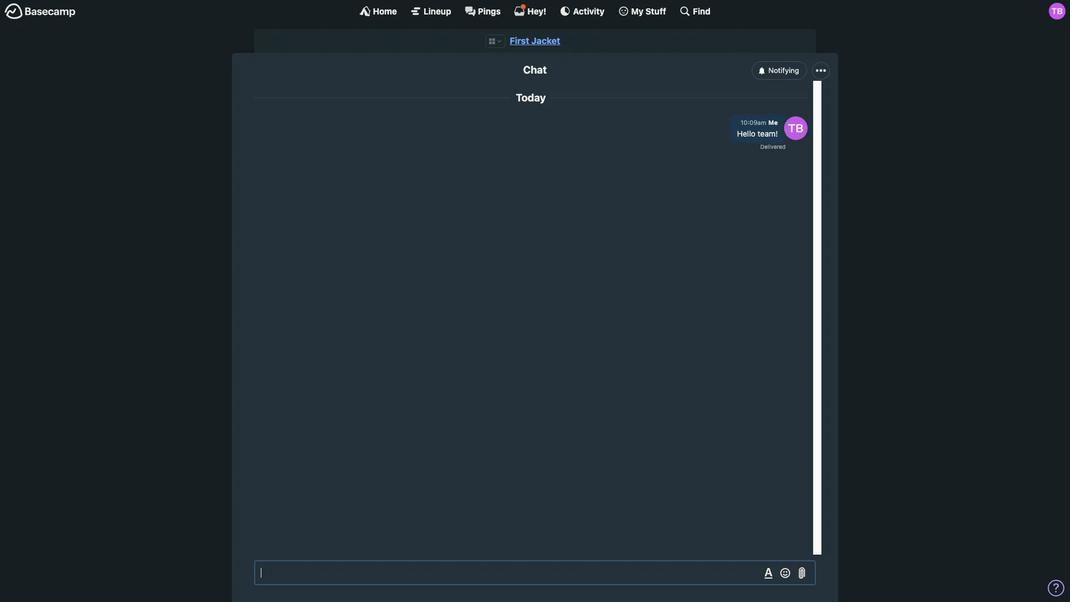Task type: vqa. For each thing, say whether or not it's contained in the screenshot.
Submit
no



Task type: describe. For each thing, give the bounding box(es) containing it.
notifying
[[769, 66, 800, 75]]

switch accounts image
[[4, 3, 76, 20]]

pings button
[[465, 6, 501, 17]]

hey! button
[[514, 4, 547, 17]]

pings
[[478, 6, 501, 16]]

main element
[[0, 0, 1071, 22]]

1 vertical spatial tyler black image
[[785, 116, 808, 140]]

today
[[516, 92, 546, 104]]

jacket
[[532, 36, 561, 46]]

first jacket link
[[510, 36, 561, 46]]

stuff
[[646, 6, 667, 16]]

10:09am link
[[741, 119, 767, 126]]

notifying link
[[752, 62, 808, 80]]

activity link
[[560, 6, 605, 17]]

find
[[694, 6, 711, 16]]

activity
[[574, 6, 605, 16]]

my stuff
[[632, 6, 667, 16]]

my
[[632, 6, 644, 16]]



Task type: locate. For each thing, give the bounding box(es) containing it.
0 horizontal spatial tyler black image
[[785, 116, 808, 140]]

home
[[373, 6, 397, 16]]

first
[[510, 36, 530, 46]]

my stuff button
[[618, 6, 667, 17]]

1 horizontal spatial tyler black image
[[1050, 3, 1066, 20]]

lineup link
[[411, 6, 452, 17]]

lineup
[[424, 6, 452, 16]]

tyler black image
[[1050, 3, 1066, 20], [785, 116, 808, 140]]

10:09am hello team!
[[738, 119, 779, 138]]

0 vertical spatial tyler black image
[[1050, 3, 1066, 20]]

tyler black image inside main element
[[1050, 3, 1066, 20]]

hello
[[738, 129, 756, 138]]

None text field
[[254, 561, 817, 586]]

10:09am
[[741, 119, 767, 126]]

first jacket
[[510, 36, 561, 46]]

find button
[[680, 6, 711, 17]]

10:09am element
[[741, 119, 767, 126]]

home link
[[360, 6, 397, 17]]

team!
[[758, 129, 779, 138]]

chat
[[524, 64, 547, 76]]

hey!
[[528, 6, 547, 16]]



